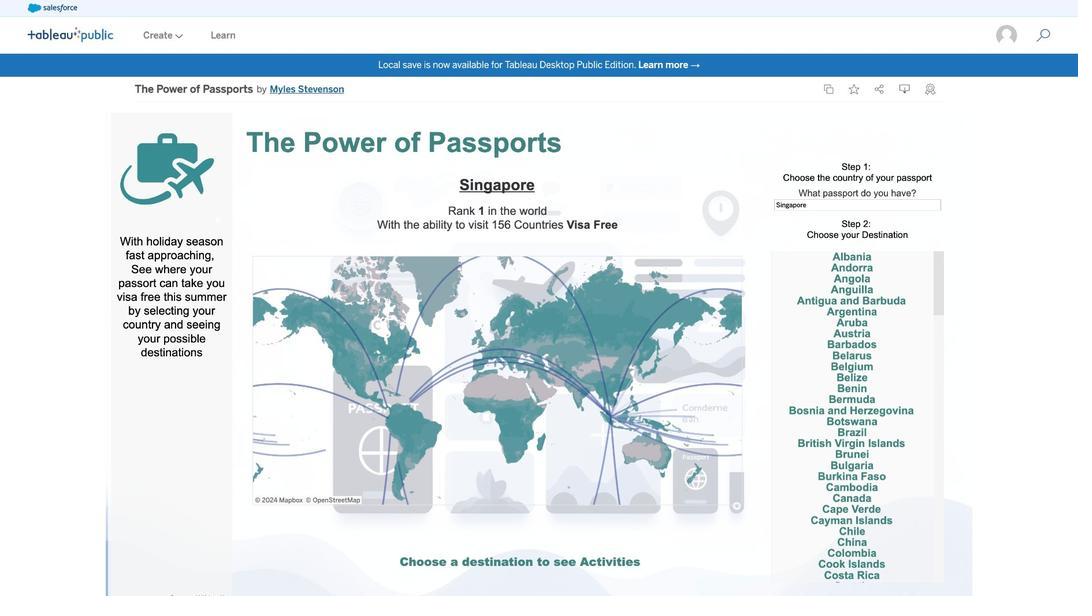 Task type: locate. For each thing, give the bounding box(es) containing it.
nominate for viz of the day image
[[925, 83, 936, 95]]

salesforce logo image
[[28, 3, 77, 13]]

make a copy image
[[824, 84, 834, 94]]

t.turtle image
[[996, 24, 1018, 47]]

favorite button image
[[849, 84, 860, 94]]

create image
[[173, 34, 183, 39]]



Task type: describe. For each thing, give the bounding box(es) containing it.
download image
[[900, 84, 910, 94]]

share image
[[875, 84, 885, 94]]

go to search image
[[1023, 29, 1065, 42]]

logo image
[[28, 27, 113, 42]]



Task type: vqa. For each thing, say whether or not it's contained in the screenshot.
Download icon
yes



